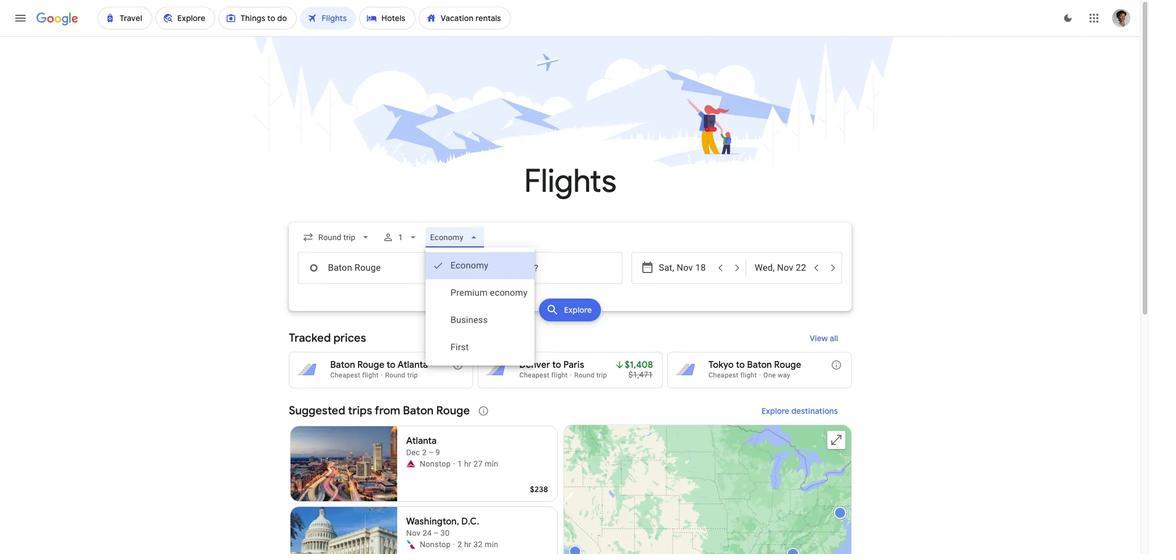 Task type: vqa. For each thing, say whether or not it's contained in the screenshot.
Rouge inside region
yes



Task type: describe. For each thing, give the bounding box(es) containing it.
way
[[778, 371, 791, 379]]

hr for washington,
[[464, 540, 472, 549]]

rouge inside region
[[437, 404, 470, 418]]

flights
[[524, 161, 617, 202]]

tokyo to baton rouge
[[709, 359, 802, 371]]

24 – 30
[[423, 529, 450, 538]]

to for tokyo
[[736, 359, 745, 371]]

nonstop for atlanta
[[420, 459, 451, 468]]

more info text field for rouge
[[831, 359, 843, 374]]

tokyo
[[709, 359, 734, 371]]

1408 US dollars text field
[[625, 359, 653, 371]]

washington, d.c. nov 24 – 30
[[406, 516, 480, 538]]

select your preferred seating class. list box
[[426, 248, 535, 366]]

hr for atlanta
[[464, 459, 472, 468]]

prices
[[334, 331, 366, 345]]

atlanta inside 'tracked prices' region
[[398, 359, 428, 371]]

tracked prices region
[[289, 325, 852, 388]]

suggested trips from baton rouge
[[289, 404, 470, 418]]

tracked prices
[[289, 331, 366, 345]]

1 button
[[378, 224, 424, 251]]

 image for atlanta
[[453, 458, 455, 470]]

32
[[474, 540, 483, 549]]

nov
[[406, 529, 421, 538]]

cheapest for denver
[[520, 371, 550, 379]]

1471 US dollars text field
[[629, 370, 653, 379]]

2 trip from the left
[[597, 371, 607, 379]]

one way
[[764, 371, 791, 379]]

atlanta inside atlanta dec 2 – 9
[[406, 435, 437, 447]]

explore destinations
[[762, 406, 839, 416]]

 image for washington,
[[453, 539, 455, 550]]

1 round trip from the left
[[385, 371, 418, 379]]

explore for explore
[[565, 305, 593, 315]]

view
[[810, 333, 828, 343]]

Departure text field
[[659, 253, 711, 283]]

$1,471
[[629, 370, 653, 379]]

denver to paris
[[520, 359, 585, 371]]

4 option from the top
[[426, 334, 535, 361]]

$1,408
[[625, 359, 653, 371]]

cheapest flight for tokyo
[[709, 371, 757, 379]]

flight for baton
[[741, 371, 757, 379]]

 image inside 'tracked prices' region
[[760, 371, 762, 379]]

flight for to
[[362, 371, 379, 379]]

2 – 9
[[422, 448, 440, 457]]

trips
[[348, 404, 372, 418]]

to for denver
[[553, 359, 562, 371]]



Task type: locate. For each thing, give the bounding box(es) containing it.
0 vertical spatial nonstop
[[420, 459, 451, 468]]

None text field
[[298, 252, 458, 284]]

3 cheapest from the left
[[709, 371, 739, 379]]

round down paris
[[575, 371, 595, 379]]

1 trip from the left
[[407, 371, 418, 379]]

american image
[[406, 540, 415, 549]]

round trip down baton rouge to atlanta
[[385, 371, 418, 379]]

Return text field
[[755, 253, 807, 283]]

2 cheapest from the left
[[520, 371, 550, 379]]

0 horizontal spatial baton
[[330, 359, 355, 371]]

rouge up atlanta dec 2 – 9
[[437, 404, 470, 418]]

More info text field
[[453, 359, 464, 374], [831, 359, 843, 374]]

hr right 2 at the left of the page
[[464, 540, 472, 549]]

cheapest down tokyo
[[709, 371, 739, 379]]

2 vertical spatial  image
[[453, 539, 455, 550]]

cheapest flight down tokyo
[[709, 371, 757, 379]]

1 horizontal spatial flight
[[552, 371, 568, 379]]

1 inside suggested trips from baton rouge region
[[458, 459, 462, 468]]

2 horizontal spatial baton
[[748, 359, 772, 371]]

1 more info image from the left
[[453, 359, 464, 371]]

baton right from
[[403, 404, 434, 418]]

1 cheapest from the left
[[330, 371, 360, 379]]

0 vertical spatial hr
[[464, 459, 472, 468]]

from
[[375, 404, 400, 418]]

$238
[[530, 484, 548, 495]]

one
[[764, 371, 776, 379]]

explore inside "button"
[[762, 406, 790, 416]]

delta image
[[406, 459, 415, 468]]

1 hr 27 min
[[458, 459, 499, 468]]

1 more info text field from the left
[[453, 359, 464, 374]]

1 min from the top
[[485, 459, 499, 468]]

0 horizontal spatial rouge
[[358, 359, 385, 371]]

0 horizontal spatial explore
[[565, 305, 593, 315]]

1 option from the top
[[426, 252, 535, 279]]

rouge down 'prices'
[[358, 359, 385, 371]]

baton down 'prices'
[[330, 359, 355, 371]]

0 horizontal spatial more info image
[[453, 359, 464, 371]]

2 to from the left
[[553, 359, 562, 371]]

1 round from the left
[[385, 371, 406, 379]]

0 horizontal spatial round trip
[[385, 371, 418, 379]]

3 flight from the left
[[741, 371, 757, 379]]

flight
[[362, 371, 379, 379], [552, 371, 568, 379], [741, 371, 757, 379]]

1 horizontal spatial more info text field
[[831, 359, 843, 374]]

1 for 1
[[399, 233, 403, 242]]

1 vertical spatial 1
[[458, 459, 462, 468]]

1 to from the left
[[387, 359, 396, 371]]

3 option from the top
[[426, 307, 535, 334]]

2 min from the top
[[485, 540, 499, 549]]

1 horizontal spatial more info image
[[831, 359, 843, 371]]

baton up one
[[748, 359, 772, 371]]

cheapest flight for baton
[[330, 371, 379, 379]]

2 flight from the left
[[552, 371, 568, 379]]

1 hr from the top
[[464, 459, 472, 468]]

option
[[426, 252, 535, 279], [426, 279, 535, 307], [426, 307, 535, 334], [426, 334, 535, 361]]

cheapest for tokyo
[[709, 371, 739, 379]]

2 hr from the top
[[464, 540, 472, 549]]

trip left 1471 us dollars text box
[[597, 371, 607, 379]]

1 horizontal spatial cheapest
[[520, 371, 550, 379]]

cheapest down denver
[[520, 371, 550, 379]]

change appearance image
[[1055, 5, 1082, 32]]

0 horizontal spatial trip
[[407, 371, 418, 379]]

1 horizontal spatial baton
[[403, 404, 434, 418]]

2 cheapest flight from the left
[[520, 371, 568, 379]]

min right '27'
[[485, 459, 499, 468]]

rouge up way
[[775, 359, 802, 371]]

1 flight from the left
[[362, 371, 379, 379]]

cheapest flight
[[330, 371, 379, 379], [520, 371, 568, 379], [709, 371, 757, 379]]

0 vertical spatial atlanta
[[398, 359, 428, 371]]

atlanta up dec
[[406, 435, 437, 447]]

explore up 'tracked prices' region on the bottom of page
[[565, 305, 593, 315]]

washington,
[[406, 516, 459, 527]]

27
[[474, 459, 483, 468]]

0 horizontal spatial cheapest
[[330, 371, 360, 379]]

 image left one
[[760, 371, 762, 379]]

 image left 2 at the left of the page
[[453, 539, 455, 550]]

1 for 1 hr 27 min
[[458, 459, 462, 468]]

flight down denver to paris
[[552, 371, 568, 379]]

hr left '27'
[[464, 459, 472, 468]]

2 option from the top
[[426, 279, 535, 307]]

more info image for atlanta
[[453, 359, 464, 371]]

cheapest down baton rouge to atlanta
[[330, 371, 360, 379]]

cheapest flight down baton rouge to atlanta
[[330, 371, 379, 379]]

1 horizontal spatial to
[[553, 359, 562, 371]]

min
[[485, 459, 499, 468], [485, 540, 499, 549]]

round trip down paris
[[575, 371, 607, 379]]

1 inside popup button
[[399, 233, 403, 242]]

cheapest
[[330, 371, 360, 379], [520, 371, 550, 379], [709, 371, 739, 379]]

baton inside region
[[403, 404, 434, 418]]

destinations
[[792, 406, 839, 416]]

flight for paris
[[552, 371, 568, 379]]

Where to? text field
[[463, 252, 623, 284]]

2 horizontal spatial rouge
[[775, 359, 802, 371]]

trip down baton rouge to atlanta
[[407, 371, 418, 379]]

explore
[[565, 305, 593, 315], [762, 406, 790, 416]]

1 vertical spatial explore
[[762, 406, 790, 416]]

explore for explore destinations
[[762, 406, 790, 416]]

baton
[[330, 359, 355, 371], [748, 359, 772, 371], [403, 404, 434, 418]]

atlanta up from
[[398, 359, 428, 371]]

denver
[[520, 359, 550, 371]]

1 vertical spatial nonstop
[[420, 540, 451, 549]]

Flight search field
[[280, 223, 861, 366]]

min for atlanta
[[485, 459, 499, 468]]

explore inside button
[[565, 305, 593, 315]]

2 round from the left
[[575, 371, 595, 379]]

nonstop down 2 – 9
[[420, 459, 451, 468]]

explore destinations button
[[748, 397, 852, 425]]

baton rouge to atlanta
[[330, 359, 428, 371]]

1 horizontal spatial explore
[[762, 406, 790, 416]]

1 horizontal spatial 1
[[458, 459, 462, 468]]

2 horizontal spatial cheapest flight
[[709, 371, 757, 379]]

explore button
[[540, 299, 602, 321]]

round
[[385, 371, 406, 379], [575, 371, 595, 379]]

0 vertical spatial  image
[[760, 371, 762, 379]]

2 more info image from the left
[[831, 359, 843, 371]]

nonstop for washington,
[[420, 540, 451, 549]]

3 to from the left
[[736, 359, 745, 371]]

min right 32 on the bottom left
[[485, 540, 499, 549]]

d.c.
[[462, 516, 480, 527]]

0 horizontal spatial round
[[385, 371, 406, 379]]

None field
[[298, 227, 376, 248], [426, 227, 484, 248], [298, 227, 376, 248], [426, 227, 484, 248]]

1
[[399, 233, 403, 242], [458, 459, 462, 468]]

view all
[[810, 333, 839, 343]]

0 horizontal spatial flight
[[362, 371, 379, 379]]

cheapest flight for denver
[[520, 371, 568, 379]]

dec
[[406, 448, 420, 457]]

to up from
[[387, 359, 396, 371]]

2 horizontal spatial flight
[[741, 371, 757, 379]]

0 vertical spatial min
[[485, 459, 499, 468]]

main menu image
[[14, 11, 27, 25]]

nonstop
[[420, 459, 451, 468], [420, 540, 451, 549]]

0 horizontal spatial cheapest flight
[[330, 371, 379, 379]]

more info text field for atlanta
[[453, 359, 464, 374]]

3 cheapest flight from the left
[[709, 371, 757, 379]]

to right tokyo
[[736, 359, 745, 371]]

hr
[[464, 459, 472, 468], [464, 540, 472, 549]]

 image
[[570, 371, 572, 379]]

all
[[830, 333, 839, 343]]

 image
[[760, 371, 762, 379], [453, 458, 455, 470], [453, 539, 455, 550]]

2 more info text field from the left
[[831, 359, 843, 374]]

0 horizontal spatial to
[[387, 359, 396, 371]]

1 vertical spatial min
[[485, 540, 499, 549]]

tracked
[[289, 331, 331, 345]]

none text field inside flight search field
[[298, 252, 458, 284]]

2 hr 32 min
[[458, 540, 499, 549]]

suggested trips from baton rouge region
[[289, 397, 852, 554]]

cheapest for baton
[[330, 371, 360, 379]]

2 horizontal spatial cheapest
[[709, 371, 739, 379]]

238 US dollars text field
[[530, 484, 548, 495]]

0 horizontal spatial 1
[[399, 233, 403, 242]]

flight down 'tokyo to baton rouge'
[[741, 371, 757, 379]]

more info image for rouge
[[831, 359, 843, 371]]

cheapest flight down denver to paris
[[520, 371, 568, 379]]

1 vertical spatial  image
[[453, 458, 455, 470]]

paris
[[564, 359, 585, 371]]

atlanta
[[398, 359, 428, 371], [406, 435, 437, 447]]

to
[[387, 359, 396, 371], [553, 359, 562, 371], [736, 359, 745, 371]]

1 vertical spatial atlanta
[[406, 435, 437, 447]]

1 horizontal spatial round
[[575, 371, 595, 379]]

1 horizontal spatial cheapest flight
[[520, 371, 568, 379]]

round trip
[[385, 371, 418, 379], [575, 371, 607, 379]]

1 vertical spatial hr
[[464, 540, 472, 549]]

explore down one way
[[762, 406, 790, 416]]

2
[[458, 540, 462, 549]]

2 horizontal spatial to
[[736, 359, 745, 371]]

0 vertical spatial 1
[[399, 233, 403, 242]]

1 horizontal spatial trip
[[597, 371, 607, 379]]

atlanta dec 2 – 9
[[406, 435, 440, 457]]

0 horizontal spatial more info text field
[[453, 359, 464, 374]]

2 round trip from the left
[[575, 371, 607, 379]]

nonstop down 24 – 30
[[420, 540, 451, 549]]

trip
[[407, 371, 418, 379], [597, 371, 607, 379]]

min for washington, d.c.
[[485, 540, 499, 549]]

more info image
[[453, 359, 464, 371], [831, 359, 843, 371]]

2 nonstop from the top
[[420, 540, 451, 549]]

1 horizontal spatial round trip
[[575, 371, 607, 379]]

to left paris
[[553, 359, 562, 371]]

1 nonstop from the top
[[420, 459, 451, 468]]

0 vertical spatial explore
[[565, 305, 593, 315]]

flight down baton rouge to atlanta
[[362, 371, 379, 379]]

 image left 1 hr 27 min
[[453, 458, 455, 470]]

suggested
[[289, 404, 346, 418]]

1 horizontal spatial rouge
[[437, 404, 470, 418]]

round down baton rouge to atlanta
[[385, 371, 406, 379]]

rouge
[[358, 359, 385, 371], [775, 359, 802, 371], [437, 404, 470, 418]]

1 cheapest flight from the left
[[330, 371, 379, 379]]



